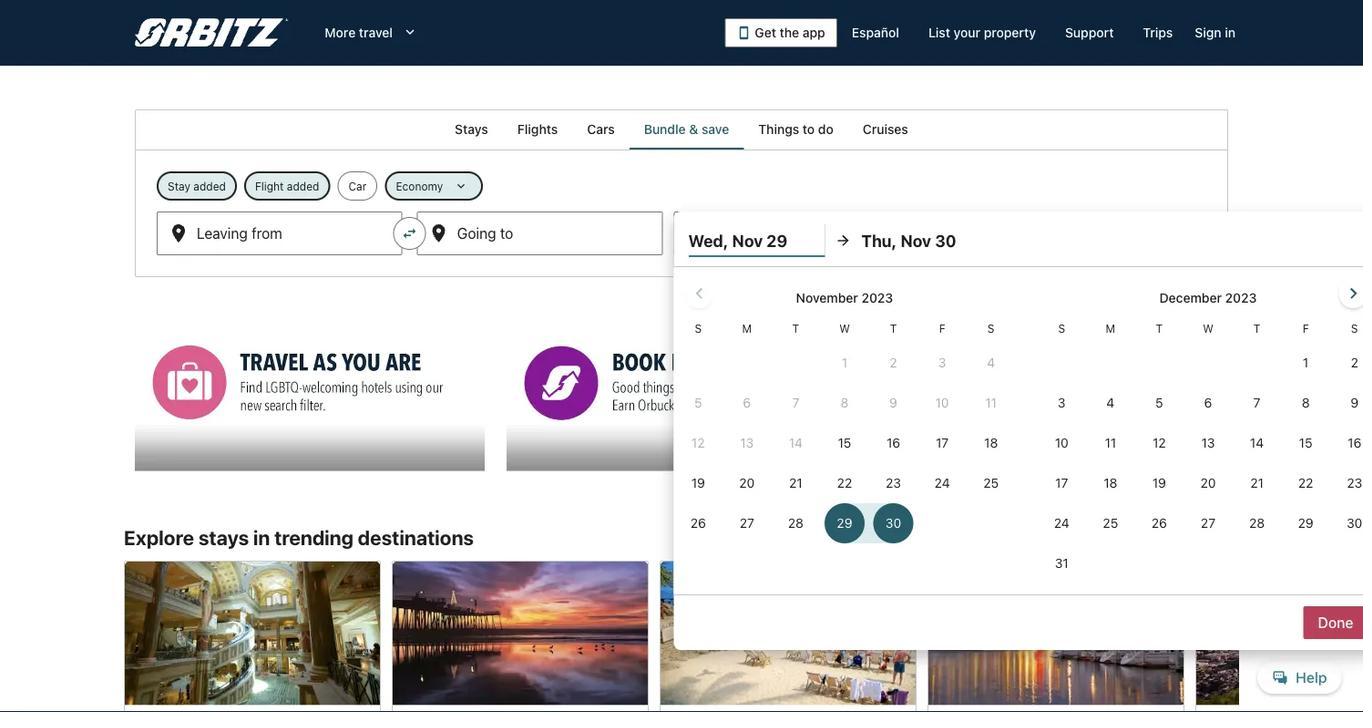 Task type: vqa. For each thing, say whether or not it's contained in the screenshot.
the Show previous card image
yes



Task type: describe. For each thing, give the bounding box(es) containing it.
0 horizontal spatial 29
[[744, 232, 762, 249]]

download the app button image
[[737, 26, 752, 40]]

wed, nov 29 button
[[689, 224, 826, 257]]

nov 29 - nov 30 button
[[674, 212, 885, 255]]

makiki - lower punchbowl - tantalus showing landscape views, a sunset and a city image
[[1196, 560, 1364, 705]]

travel
[[359, 25, 393, 40]]

things to do
[[759, 122, 834, 137]]

las vegas featuring interior views image
[[124, 560, 381, 705]]

español button
[[838, 16, 914, 49]]

2023 for december 2023
[[1226, 290, 1258, 305]]

flights
[[518, 122, 558, 137]]

3 t from the left
[[1157, 322, 1164, 335]]

car
[[349, 180, 367, 192]]

more travel button
[[310, 16, 433, 49]]

things
[[759, 122, 800, 137]]

cars link
[[573, 109, 630, 150]]

0 horizontal spatial 30
[[806, 232, 824, 249]]

economy button
[[385, 171, 483, 201]]

m for december 2023
[[1107, 322, 1116, 335]]

stay added
[[168, 180, 226, 192]]

show next card image
[[1229, 652, 1251, 674]]

explore stays in trending destinations main content
[[0, 109, 1364, 712]]

stays
[[199, 526, 249, 549]]

bundle
[[644, 122, 686, 137]]

1 horizontal spatial 30
[[936, 231, 957, 250]]

save
[[702, 122, 730, 137]]

stays
[[455, 122, 488, 137]]

list your property link
[[914, 16, 1051, 49]]

added for stay added
[[194, 180, 226, 192]]

support link
[[1051, 16, 1129, 49]]

2023 for november 2023
[[862, 290, 894, 305]]

added for flight added
[[287, 180, 320, 192]]

w for december
[[1204, 322, 1214, 335]]

wed,
[[689, 231, 729, 250]]

sign in
[[1196, 25, 1236, 40]]

november 2023
[[797, 290, 894, 305]]

flight
[[255, 180, 284, 192]]

4 t from the left
[[1254, 322, 1261, 335]]

flight added
[[255, 180, 320, 192]]

get
[[755, 25, 777, 40]]

2 t from the left
[[891, 322, 897, 335]]

next month image
[[1343, 283, 1364, 305]]

nov inside wed, nov 29 button
[[733, 231, 763, 250]]

list
[[929, 25, 951, 40]]

in inside main content
[[253, 526, 270, 549]]

thu,
[[862, 231, 897, 250]]

3 s from the left
[[1059, 322, 1066, 335]]

f for december 2023
[[1304, 322, 1310, 335]]

economy
[[396, 180, 443, 192]]

swap origin and destination values image
[[402, 225, 418, 242]]



Task type: locate. For each thing, give the bounding box(es) containing it.
sign in button
[[1188, 16, 1244, 49]]

thu, nov 30 button
[[862, 224, 999, 257]]

f
[[940, 322, 946, 335], [1304, 322, 1310, 335]]

flights link
[[503, 109, 573, 150]]

2 added from the left
[[287, 180, 320, 192]]

get the app
[[755, 25, 826, 40]]

explore stays in trending destinations
[[124, 526, 474, 549]]

property
[[984, 25, 1037, 40]]

added
[[194, 180, 226, 192], [287, 180, 320, 192]]

1 w from the left
[[840, 322, 850, 335]]

december 2023
[[1160, 290, 1258, 305]]

0 horizontal spatial 2023
[[862, 290, 894, 305]]

tab list containing stays
[[135, 109, 1229, 150]]

1 f from the left
[[940, 322, 946, 335]]

1 t from the left
[[793, 322, 800, 335]]

f for november 2023
[[940, 322, 946, 335]]

added right flight
[[287, 180, 320, 192]]

2 s from the left
[[988, 322, 995, 335]]

wed, nov 29
[[689, 231, 788, 250]]

sign
[[1196, 25, 1222, 40]]

2023
[[862, 290, 894, 305], [1226, 290, 1258, 305]]

more
[[325, 25, 356, 40]]

in right "sign"
[[1226, 25, 1236, 40]]

1 added from the left
[[194, 180, 226, 192]]

added right stay
[[194, 180, 226, 192]]

nov inside thu, nov 30 button
[[901, 231, 932, 250]]

things to do link
[[744, 109, 849, 150]]

1 horizontal spatial 29
[[767, 231, 788, 250]]

t down november 2023 at the top
[[891, 322, 897, 335]]

1 horizontal spatial f
[[1304, 322, 1310, 335]]

pismo beach featuring a sunset, views and tropical scenes image
[[392, 560, 649, 705]]

get the app link
[[725, 18, 838, 47]]

do
[[819, 122, 834, 137]]

30 right thu,
[[936, 231, 957, 250]]

4 s from the left
[[1352, 322, 1359, 335]]

destinations
[[358, 526, 474, 549]]

in inside dropdown button
[[1226, 25, 1236, 40]]

w for november
[[840, 322, 850, 335]]

español
[[852, 25, 900, 40]]

1 horizontal spatial in
[[1226, 25, 1236, 40]]

stays link
[[441, 109, 503, 150]]

2023 up opens in a new window icon
[[862, 290, 894, 305]]

stay
[[168, 180, 190, 192]]

tab list
[[135, 109, 1229, 150]]

previous month image
[[689, 283, 711, 305]]

1 2023 from the left
[[862, 290, 894, 305]]

0 horizontal spatial m
[[743, 322, 752, 335]]

in right stays
[[253, 526, 270, 549]]

puerto vallarta showing a beach, general coastal views and kayaking or canoeing image
[[660, 560, 917, 705]]

1 s from the left
[[695, 322, 702, 335]]

1 horizontal spatial 2023
[[1226, 290, 1258, 305]]

1 horizontal spatial m
[[1107, 322, 1116, 335]]

t
[[793, 322, 800, 335], [891, 322, 897, 335], [1157, 322, 1164, 335], [1254, 322, 1261, 335]]

30 right -
[[806, 232, 824, 249]]

bundle & save link
[[630, 109, 744, 150]]

trips
[[1144, 25, 1174, 40]]

your
[[954, 25, 981, 40]]

done button
[[1304, 606, 1364, 639]]

1 horizontal spatial w
[[1204, 322, 1214, 335]]

30
[[936, 231, 957, 250], [806, 232, 824, 249]]

cruises link
[[849, 109, 923, 150]]

1 vertical spatial in
[[253, 526, 270, 549]]

2 w from the left
[[1204, 322, 1214, 335]]

2 m from the left
[[1107, 322, 1116, 335]]

more travel
[[325, 25, 393, 40]]

december
[[1160, 290, 1223, 305]]

the
[[780, 25, 800, 40]]

29
[[767, 231, 788, 250], [744, 232, 762, 249]]

nov 29 - nov 30
[[714, 232, 824, 249]]

support
[[1066, 25, 1115, 40]]

0 horizontal spatial f
[[940, 322, 946, 335]]

t down november
[[793, 322, 800, 335]]

s
[[695, 322, 702, 335], [988, 322, 995, 335], [1059, 322, 1066, 335], [1352, 322, 1359, 335]]

2 2023 from the left
[[1226, 290, 1258, 305]]

in
[[1226, 25, 1236, 40], [253, 526, 270, 549]]

tab list inside explore stays in trending destinations main content
[[135, 109, 1229, 150]]

trending
[[275, 526, 354, 549]]

thu, nov 30
[[862, 231, 957, 250]]

1 m from the left
[[743, 322, 752, 335]]

show previous card image
[[113, 652, 135, 674]]

2 f from the left
[[1304, 322, 1310, 335]]

-
[[766, 232, 772, 249]]

0 horizontal spatial w
[[840, 322, 850, 335]]

w
[[840, 322, 850, 335], [1204, 322, 1214, 335]]

bundle & save
[[644, 122, 730, 137]]

opens in a new window image
[[878, 321, 894, 338]]

orbitz logo image
[[135, 18, 288, 47]]

marina cabo san lucas which includes a marina, a coastal town and night scenes image
[[928, 560, 1185, 705]]

0 vertical spatial in
[[1226, 25, 1236, 40]]

m for november 2023
[[743, 322, 752, 335]]

1 horizontal spatial added
[[287, 180, 320, 192]]

explore
[[124, 526, 194, 549]]

done
[[1319, 614, 1354, 631]]

2023 right the december
[[1226, 290, 1258, 305]]

trips link
[[1129, 16, 1188, 49]]

0 horizontal spatial in
[[253, 526, 270, 549]]

w down november 2023 at the top
[[840, 322, 850, 335]]

w down december 2023
[[1204, 322, 1214, 335]]

november
[[797, 290, 859, 305]]

cars
[[587, 122, 615, 137]]

app
[[803, 25, 826, 40]]

t down december 2023
[[1254, 322, 1261, 335]]

&
[[690, 122, 699, 137]]

t down the december
[[1157, 322, 1164, 335]]

list your property
[[929, 25, 1037, 40]]

nov
[[733, 231, 763, 250], [901, 231, 932, 250], [714, 232, 741, 249], [776, 232, 802, 249]]

m
[[743, 322, 752, 335], [1107, 322, 1116, 335]]

cruises
[[863, 122, 909, 137]]

to
[[803, 122, 815, 137]]

0 horizontal spatial added
[[194, 180, 226, 192]]



